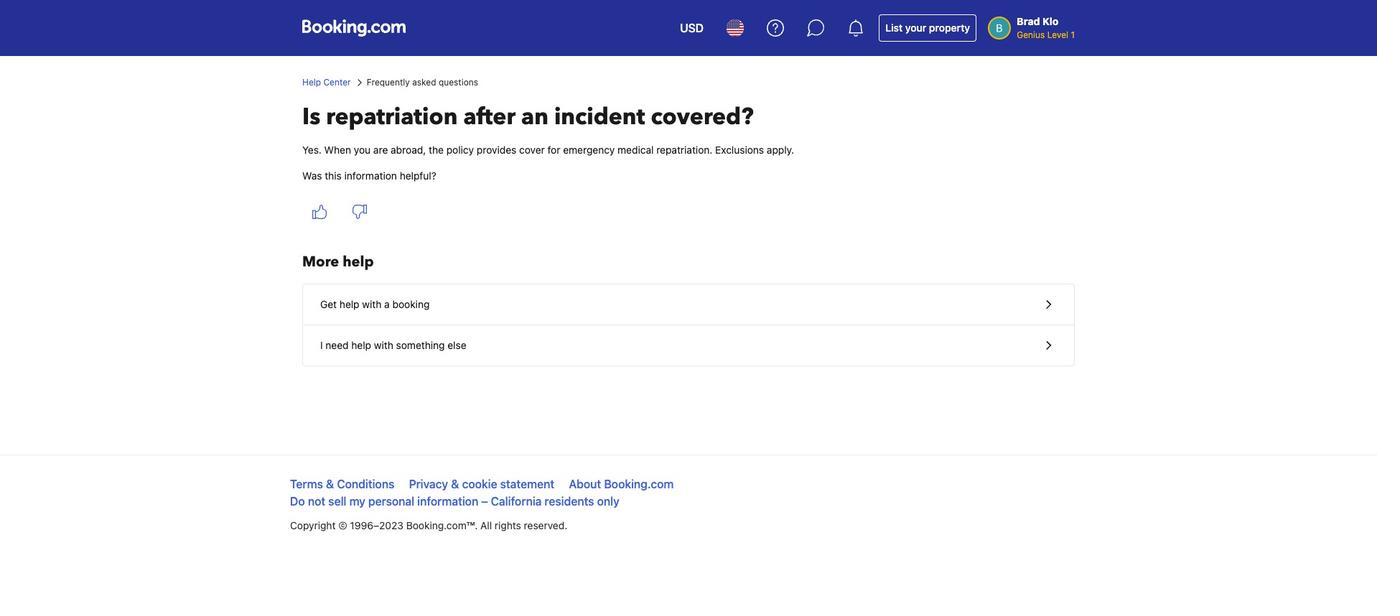 Task type: describe. For each thing, give the bounding box(es) containing it.
statement
[[500, 478, 555, 491]]

do
[[290, 495, 305, 508]]

property
[[930, 22, 971, 34]]

help center
[[302, 77, 351, 88]]

help for more
[[343, 252, 374, 272]]

residents
[[545, 495, 595, 508]]

is
[[302, 101, 321, 133]]

covered?
[[651, 101, 754, 133]]

your
[[906, 22, 927, 34]]

privacy & cookie statement
[[409, 478, 555, 491]]

asked
[[413, 77, 437, 88]]

is repatriation after an incident covered?
[[302, 101, 754, 133]]

get help with a booking
[[320, 298, 430, 310]]

help for get
[[340, 298, 360, 310]]

usd button
[[672, 11, 713, 45]]

terms & conditions link
[[290, 478, 395, 491]]

i need help with something else
[[320, 339, 467, 351]]

emergency
[[563, 144, 615, 156]]

an
[[522, 101, 549, 133]]

usd
[[680, 22, 704, 34]]

rights
[[495, 519, 521, 532]]

sell
[[328, 495, 347, 508]]

this
[[325, 170, 342, 182]]

booking.com
[[604, 478, 674, 491]]

level
[[1048, 29, 1069, 40]]

klo
[[1043, 15, 1059, 27]]

repatriation
[[326, 101, 458, 133]]

provides
[[477, 144, 517, 156]]

questions
[[439, 77, 478, 88]]

do not sell my personal information – california residents only link
[[290, 495, 620, 508]]

personal
[[369, 495, 415, 508]]

copyright © 1996–2023 booking.com™. all rights reserved.
[[290, 519, 568, 532]]

california
[[491, 495, 542, 508]]

0 vertical spatial with
[[362, 298, 382, 310]]

a
[[384, 298, 390, 310]]

genius
[[1017, 29, 1046, 40]]

frequently asked questions
[[367, 77, 478, 88]]

when
[[324, 144, 351, 156]]



Task type: locate. For each thing, give the bounding box(es) containing it.
was
[[302, 170, 322, 182]]

are
[[374, 144, 388, 156]]

apply.
[[767, 144, 795, 156]]

help
[[343, 252, 374, 272], [340, 298, 360, 310], [352, 339, 371, 351]]

&
[[326, 478, 334, 491], [451, 478, 459, 491]]

need
[[326, 339, 349, 351]]

& up the sell
[[326, 478, 334, 491]]

more help
[[302, 252, 374, 272]]

0 vertical spatial help
[[343, 252, 374, 272]]

i need help with something else button
[[303, 325, 1075, 366]]

list
[[886, 22, 903, 34]]

–
[[482, 495, 488, 508]]

get help with a booking button
[[303, 284, 1075, 325]]

with left the something
[[374, 339, 394, 351]]

terms & conditions
[[290, 478, 395, 491]]

about
[[569, 478, 602, 491]]

was this information helpful?
[[302, 170, 437, 182]]

booking.com online hotel reservations image
[[302, 19, 406, 37]]

about booking.com do not sell my personal information – california residents only
[[290, 478, 674, 508]]

after
[[464, 101, 516, 133]]

more
[[302, 252, 339, 272]]

1 vertical spatial help
[[340, 298, 360, 310]]

with left a
[[362, 298, 382, 310]]

booking
[[393, 298, 430, 310]]

about booking.com link
[[569, 478, 674, 491]]

1 horizontal spatial information
[[418, 495, 479, 508]]

center
[[324, 77, 351, 88]]

2 & from the left
[[451, 478, 459, 491]]

conditions
[[337, 478, 395, 491]]

something
[[396, 339, 445, 351]]

incident
[[555, 101, 645, 133]]

the
[[429, 144, 444, 156]]

1 & from the left
[[326, 478, 334, 491]]

yes.
[[302, 144, 322, 156]]

help center button
[[302, 76, 351, 89]]

cookie
[[462, 478, 498, 491]]

& up do not sell my personal information – california residents only link
[[451, 478, 459, 491]]

repatriation.
[[657, 144, 713, 156]]

helpful?
[[400, 170, 437, 182]]

abroad,
[[391, 144, 426, 156]]

terms
[[290, 478, 323, 491]]

1 vertical spatial information
[[418, 495, 479, 508]]

information inside about booking.com do not sell my personal information – california residents only
[[418, 495, 479, 508]]

booking.com™.
[[406, 519, 478, 532]]

help right 'need' at left
[[352, 339, 371, 351]]

1996–2023
[[350, 519, 404, 532]]

0 horizontal spatial information
[[345, 170, 397, 182]]

0 vertical spatial information
[[345, 170, 397, 182]]

©
[[339, 519, 347, 532]]

else
[[448, 339, 467, 351]]

with
[[362, 298, 382, 310], [374, 339, 394, 351]]

brad
[[1017, 15, 1041, 27]]

1 vertical spatial with
[[374, 339, 394, 351]]

frequently
[[367, 77, 410, 88]]

& for terms
[[326, 478, 334, 491]]

list your property link
[[880, 14, 977, 42]]

reserved.
[[524, 519, 568, 532]]

1 horizontal spatial &
[[451, 478, 459, 491]]

0 horizontal spatial &
[[326, 478, 334, 491]]

exclusions
[[716, 144, 764, 156]]

information up the booking.com™.
[[418, 495, 479, 508]]

not
[[308, 495, 326, 508]]

information down you
[[345, 170, 397, 182]]

policy
[[447, 144, 474, 156]]

you
[[354, 144, 371, 156]]

privacy & cookie statement link
[[409, 478, 555, 491]]

medical
[[618, 144, 654, 156]]

all
[[481, 519, 492, 532]]

privacy
[[409, 478, 448, 491]]

1
[[1071, 29, 1075, 40]]

help
[[302, 77, 321, 88]]

& for privacy
[[451, 478, 459, 491]]

help right more
[[343, 252, 374, 272]]

only
[[597, 495, 620, 508]]

2 vertical spatial help
[[352, 339, 371, 351]]

for
[[548, 144, 561, 156]]

brad klo genius level 1
[[1017, 15, 1075, 40]]

list your property
[[886, 22, 971, 34]]

yes. when you are abroad, the policy provides cover for emergency medical repatriation. exclusions apply.
[[302, 144, 795, 156]]

cover
[[519, 144, 545, 156]]

my
[[350, 495, 366, 508]]

i
[[320, 339, 323, 351]]

help right get
[[340, 298, 360, 310]]

information
[[345, 170, 397, 182], [418, 495, 479, 508]]

copyright
[[290, 519, 336, 532]]

get
[[320, 298, 337, 310]]



Task type: vqa. For each thing, say whether or not it's contained in the screenshot.
apply. on the right top of the page
yes



